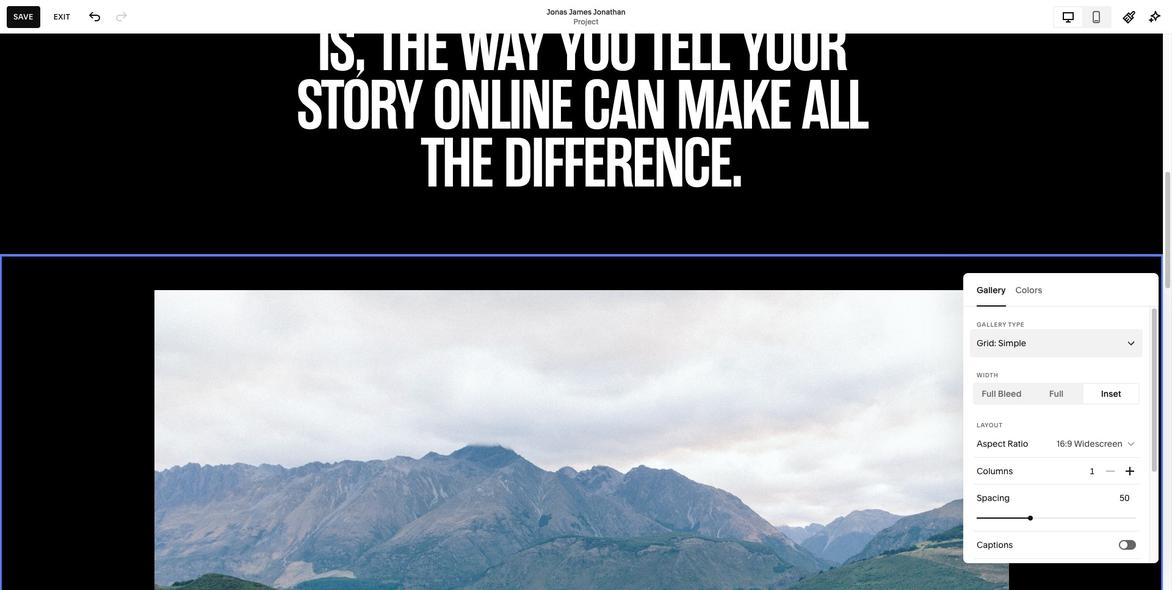 Task type: describe. For each thing, give the bounding box(es) containing it.
jonathan
[[593, 7, 626, 16]]

16:9
[[1057, 439, 1072, 450]]

grid: simple button
[[970, 330, 1143, 358]]

full bleed button
[[974, 385, 1029, 404]]

full for full bleed
[[982, 389, 996, 400]]

Captions checkbox
[[1120, 542, 1128, 549]]

jonas
[[547, 7, 567, 16]]

save button
[[7, 6, 40, 28]]

captions
[[977, 540, 1013, 551]]

gallery for gallery type
[[977, 322, 1007, 328]]

full bleed
[[982, 389, 1022, 400]]

website
[[23, 22, 57, 31]]

colors
[[1016, 285, 1042, 296]]

aspect ratio
[[977, 439, 1028, 450]]

full button
[[1029, 385, 1084, 404]]

widescreen
[[1074, 439, 1123, 450]]

grid:
[[977, 338, 996, 349]]

inset
[[1101, 389, 1121, 400]]

aspect
[[977, 439, 1006, 450]]



Task type: vqa. For each thing, say whether or not it's contained in the screenshot.
engines
no



Task type: locate. For each thing, give the bounding box(es) containing it.
bleed
[[998, 389, 1022, 400]]

project
[[574, 17, 599, 26]]

1 vertical spatial tab list
[[977, 274, 1145, 307]]

1 vertical spatial gallery
[[977, 322, 1007, 328]]

type
[[1008, 322, 1025, 328]]

gallery for gallery
[[977, 285, 1006, 296]]

james
[[569, 7, 592, 16]]

exit
[[54, 12, 70, 21]]

inset button
[[1084, 385, 1139, 404]]

tab list containing full bleed
[[974, 385, 1139, 404]]

16:9 widescreen
[[1057, 439, 1123, 450]]

1 gallery from the top
[[977, 285, 1006, 296]]

2 gallery from the top
[[977, 322, 1007, 328]]

layout
[[977, 422, 1003, 429]]

gallery up gallery type
[[977, 285, 1006, 296]]

grid grid
[[0, 82, 242, 581]]

columns
[[977, 466, 1013, 477]]

tab list containing gallery
[[977, 274, 1145, 307]]

width
[[977, 372, 999, 379]]

chevron small down dark icon image
[[1126, 339, 1136, 349]]

save
[[13, 12, 33, 21]]

gallery button
[[977, 274, 1006, 307]]

0 horizontal spatial full
[[982, 389, 996, 400]]

grid: simple
[[977, 338, 1026, 349]]

tab list
[[1054, 7, 1111, 27], [977, 274, 1145, 307], [974, 385, 1139, 404]]

0 vertical spatial gallery
[[977, 285, 1006, 296]]

None text field
[[1090, 465, 1097, 479]]

spacing
[[977, 493, 1010, 504]]

simple
[[998, 338, 1026, 349]]

full
[[982, 389, 996, 400], [1049, 389, 1064, 400]]

chevron small down light icon image
[[1126, 440, 1136, 449]]

full for full
[[1049, 389, 1064, 400]]

gallery type
[[977, 322, 1025, 328]]

colors button
[[1016, 274, 1042, 307]]

exit button
[[47, 6, 77, 28]]

2 vertical spatial tab list
[[974, 385, 1139, 404]]

Spacing range field
[[977, 505, 1136, 532]]

jonas james jonathan project
[[547, 7, 626, 26]]

full down width
[[982, 389, 996, 400]]

1 full from the left
[[982, 389, 996, 400]]

website button
[[0, 13, 70, 40]]

gallery
[[977, 285, 1006, 296], [977, 322, 1007, 328]]

gallery up grid:
[[977, 322, 1007, 328]]

Spacing text field
[[1120, 492, 1132, 506]]

2 full from the left
[[1049, 389, 1064, 400]]

1 horizontal spatial full
[[1049, 389, 1064, 400]]

ratio
[[1008, 439, 1028, 450]]

0 vertical spatial tab list
[[1054, 7, 1111, 27]]

full right bleed
[[1049, 389, 1064, 400]]



